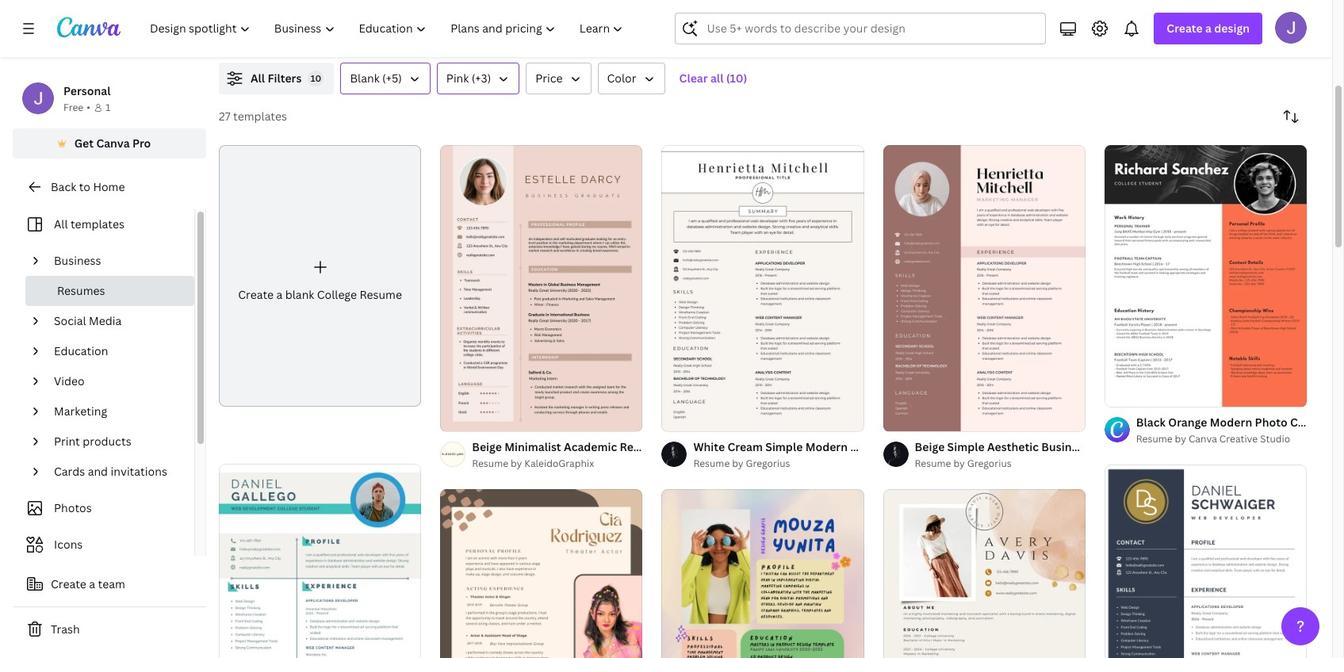 Task type: vqa. For each thing, say whether or not it's contained in the screenshot.
The School inside Back to School link
no



Task type: locate. For each thing, give the bounding box(es) containing it.
photos
[[54, 500, 92, 516]]

create a blank college resume link
[[219, 145, 421, 407]]

create a design
[[1167, 21, 1250, 36]]

by down minimalist
[[511, 457, 522, 470]]

create left the design
[[1167, 21, 1203, 36]]

2 horizontal spatial create
[[1167, 21, 1203, 36]]

1 simple from the left
[[766, 439, 803, 454]]

1 vertical spatial modern
[[806, 439, 848, 454]]

1 horizontal spatial gregorius
[[967, 457, 1012, 470]]

0 horizontal spatial gregorius
[[746, 457, 790, 470]]

to
[[79, 179, 90, 194]]

0 vertical spatial canva
[[96, 136, 130, 151]]

filters
[[268, 71, 302, 86]]

resume inside black orange modern photo college re resume by canva creative studio
[[1136, 433, 1173, 446]]

cv inside beige simple aesthetic business cv resume resume by gregorius
[[1092, 439, 1107, 454]]

(+5)
[[382, 71, 402, 86]]

2 vertical spatial create
[[51, 577, 86, 592]]

2 horizontal spatial a
[[1206, 21, 1212, 36]]

modern inside the white cream simple modern business cv resume resume by gregorius
[[806, 439, 848, 454]]

social
[[54, 313, 86, 328]]

beige
[[472, 439, 502, 454], [915, 439, 945, 454]]

templates for 27 templates
[[233, 109, 287, 124]]

1 beige from the left
[[472, 439, 502, 454]]

cv inside the white cream simple modern business cv resume resume by gregorius
[[901, 439, 916, 454]]

all left 'filters'
[[251, 71, 265, 86]]

simple
[[766, 439, 803, 454], [948, 439, 985, 454]]

photos link
[[22, 493, 185, 523]]

create inside dropdown button
[[1167, 21, 1203, 36]]

1 horizontal spatial cv
[[1092, 439, 1107, 454]]

studio
[[1260, 433, 1291, 446]]

gregorius
[[746, 457, 790, 470], [967, 457, 1012, 470]]

a inside button
[[89, 577, 95, 592]]

0 horizontal spatial modern
[[806, 439, 848, 454]]

0 horizontal spatial resume by gregorius link
[[694, 456, 864, 472]]

2 resume by gregorius link from the left
[[915, 456, 1086, 472]]

gregorius inside beige simple aesthetic business cv resume resume by gregorius
[[967, 457, 1012, 470]]

education
[[54, 343, 108, 359]]

1 vertical spatial create
[[238, 287, 274, 302]]

cv
[[901, 439, 916, 454], [1092, 439, 1107, 454]]

resume by gregorius link for aesthetic
[[915, 456, 1086, 472]]

1 cv from the left
[[901, 439, 916, 454]]

templates
[[233, 109, 287, 124], [71, 217, 125, 232]]

resume by kaleidographix link
[[472, 456, 643, 472]]

gregorius down aesthetic
[[967, 457, 1012, 470]]

all down back
[[54, 217, 68, 232]]

1 horizontal spatial canva
[[1189, 433, 1217, 446]]

print products
[[54, 434, 131, 449]]

2 vertical spatial a
[[89, 577, 95, 592]]

gray gold clean cv resume image
[[1105, 465, 1307, 658]]

canva down 'orange'
[[1189, 433, 1217, 446]]

create down icons
[[51, 577, 86, 592]]

gregorius inside the white cream simple modern business cv resume resume by gregorius
[[746, 457, 790, 470]]

minimalist
[[505, 439, 561, 454]]

a for design
[[1206, 21, 1212, 36]]

templates for all templates
[[71, 217, 125, 232]]

social media link
[[48, 306, 185, 336]]

1 horizontal spatial all
[[251, 71, 265, 86]]

by down beige simple aesthetic business cv resume link
[[954, 457, 965, 470]]

0 vertical spatial create
[[1167, 21, 1203, 36]]

2 simple from the left
[[948, 439, 985, 454]]

and
[[88, 464, 108, 479]]

black orange modern photo college resume image
[[1105, 145, 1307, 407]]

simple right the cream
[[766, 439, 803, 454]]

1 vertical spatial canva
[[1189, 433, 1217, 446]]

1 horizontal spatial a
[[276, 287, 283, 302]]

a left blank
[[276, 287, 283, 302]]

canva left pro
[[96, 136, 130, 151]]

a left the design
[[1206, 21, 1212, 36]]

1 horizontal spatial modern
[[1210, 415, 1253, 430]]

0 horizontal spatial all
[[54, 217, 68, 232]]

cream
[[728, 439, 763, 454]]

1 horizontal spatial college
[[1290, 415, 1331, 430]]

10 filter options selected element
[[308, 71, 324, 86]]

(+3)
[[472, 71, 491, 86]]

0 vertical spatial templates
[[233, 109, 287, 124]]

1 horizontal spatial templates
[[233, 109, 287, 124]]

trash link
[[13, 614, 206, 646]]

resume
[[360, 287, 402, 302], [1136, 433, 1173, 446], [620, 439, 663, 454], [919, 439, 962, 454], [1110, 439, 1153, 454], [472, 457, 508, 470], [694, 457, 730, 470], [915, 457, 951, 470]]

1 horizontal spatial resume by gregorius link
[[915, 456, 1086, 472]]

1 horizontal spatial create
[[238, 287, 274, 302]]

video link
[[48, 366, 185, 397]]

a left team
[[89, 577, 95, 592]]

team
[[98, 577, 125, 592]]

1 vertical spatial templates
[[71, 217, 125, 232]]

business
[[54, 253, 101, 268], [851, 439, 898, 454], [1042, 439, 1089, 454]]

0 vertical spatial a
[[1206, 21, 1212, 36]]

1 horizontal spatial business
[[851, 439, 898, 454]]

white cream simple modern business cv resume link
[[694, 439, 962, 456]]

back
[[51, 179, 76, 194]]

black orange modern photo college re link
[[1136, 414, 1344, 432]]

0 horizontal spatial canva
[[96, 136, 130, 151]]

beige inside beige simple aesthetic business cv resume resume by gregorius
[[915, 439, 945, 454]]

create a team
[[51, 577, 125, 592]]

all for all templates
[[54, 217, 68, 232]]

1 vertical spatial a
[[276, 287, 283, 302]]

personal
[[63, 83, 111, 98]]

0 horizontal spatial simple
[[766, 439, 803, 454]]

photo
[[1255, 415, 1288, 430]]

college left re
[[1290, 415, 1331, 430]]

pink (+3)
[[446, 71, 491, 86]]

resume by gregorius link down the cream
[[694, 456, 864, 472]]

color
[[607, 71, 637, 86]]

blank
[[350, 71, 380, 86]]

all filters
[[251, 71, 302, 86]]

0 vertical spatial all
[[251, 71, 265, 86]]

white
[[694, 439, 725, 454]]

by down the cream
[[732, 457, 744, 470]]

by inside the white cream simple modern business cv resume resume by gregorius
[[732, 457, 744, 470]]

1 vertical spatial college
[[1290, 415, 1331, 430]]

create left blank
[[238, 287, 274, 302]]

modern
[[1210, 415, 1253, 430], [806, 439, 848, 454]]

1 vertical spatial all
[[54, 217, 68, 232]]

simple inside beige simple aesthetic business cv resume resume by gregorius
[[948, 439, 985, 454]]

beige inside beige minimalist academic resume resume by kaleidographix
[[472, 439, 502, 454]]

resume by gregorius link down aesthetic
[[915, 456, 1086, 472]]

get canva pro button
[[13, 128, 206, 159]]

a inside dropdown button
[[1206, 21, 1212, 36]]

create for create a team
[[51, 577, 86, 592]]

beige minimalist academic resume link
[[472, 439, 663, 456]]

all templates link
[[22, 209, 185, 240]]

modern inside black orange modern photo college re resume by canva creative studio
[[1210, 415, 1253, 430]]

0 vertical spatial college
[[317, 287, 357, 302]]

1 horizontal spatial simple
[[948, 439, 985, 454]]

beige minimalist academic resume image
[[440, 145, 643, 431]]

resume by gregorius link
[[694, 456, 864, 472], [915, 456, 1086, 472]]

2 horizontal spatial business
[[1042, 439, 1089, 454]]

by inside beige simple aesthetic business cv resume resume by gregorius
[[954, 457, 965, 470]]

0 horizontal spatial create
[[51, 577, 86, 592]]

simple left aesthetic
[[948, 439, 985, 454]]

design
[[1215, 21, 1250, 36]]

0 horizontal spatial cv
[[901, 439, 916, 454]]

a for team
[[89, 577, 95, 592]]

27
[[219, 109, 230, 124]]

0 horizontal spatial beige
[[472, 439, 502, 454]]

templates down back to home on the top of page
[[71, 217, 125, 232]]

0 horizontal spatial a
[[89, 577, 95, 592]]

marketing link
[[48, 397, 185, 427]]

beige simple aesthetic business cv resume resume by gregorius
[[915, 439, 1153, 470]]

business inside beige simple aesthetic business cv resume resume by gregorius
[[1042, 439, 1089, 454]]

white blue professional skill college resumes image
[[219, 464, 421, 658]]

Sort by button
[[1275, 101, 1307, 132]]

canva inside black orange modern photo college re resume by canva creative studio
[[1189, 433, 1217, 446]]

blank (+5)
[[350, 71, 402, 86]]

college resume templates image
[[969, 0, 1307, 44]]

all
[[251, 71, 265, 86], [54, 217, 68, 232]]

college right blank
[[317, 287, 357, 302]]

college
[[317, 287, 357, 302], [1290, 415, 1331, 430]]

1 gregorius from the left
[[746, 457, 790, 470]]

templates right 27
[[233, 109, 287, 124]]

None search field
[[675, 13, 1046, 44]]

gregorius down the cream
[[746, 457, 790, 470]]

color button
[[598, 63, 665, 94]]

0 vertical spatial modern
[[1210, 415, 1253, 430]]

top level navigation element
[[140, 13, 637, 44]]

2 beige from the left
[[915, 439, 945, 454]]

1 horizontal spatial beige
[[915, 439, 945, 454]]

2 gregorius from the left
[[967, 457, 1012, 470]]

0 horizontal spatial templates
[[71, 217, 125, 232]]

by
[[1175, 433, 1187, 446], [511, 457, 522, 470], [732, 457, 744, 470], [954, 457, 965, 470]]

free
[[63, 101, 83, 114]]

by down 'orange'
[[1175, 433, 1187, 446]]

a for blank
[[276, 287, 283, 302]]

create inside button
[[51, 577, 86, 592]]

a
[[1206, 21, 1212, 36], [276, 287, 283, 302], [89, 577, 95, 592]]

canva
[[96, 136, 130, 151], [1189, 433, 1217, 446]]

all for all filters
[[251, 71, 265, 86]]

1 resume by gregorius link from the left
[[694, 456, 864, 472]]

2 cv from the left
[[1092, 439, 1107, 454]]



Task type: describe. For each thing, give the bounding box(es) containing it.
create for create a design
[[1167, 21, 1203, 36]]

pink (+3) button
[[437, 63, 520, 94]]

orange
[[1168, 415, 1208, 430]]

education link
[[48, 336, 185, 366]]

all
[[711, 71, 724, 86]]

free •
[[63, 101, 90, 114]]

10
[[311, 72, 321, 84]]

social media
[[54, 313, 122, 328]]

resumes
[[57, 283, 105, 298]]

cards and invitations link
[[48, 457, 185, 487]]

1
[[105, 101, 110, 114]]

business inside the white cream simple modern business cv resume resume by gregorius
[[851, 439, 898, 454]]

re
[[1334, 415, 1344, 430]]

marketing
[[54, 404, 107, 419]]

creative
[[1220, 433, 1258, 446]]

black
[[1136, 415, 1166, 430]]

0 horizontal spatial college
[[317, 287, 357, 302]]

by inside black orange modern photo college re resume by canva creative studio
[[1175, 433, 1187, 446]]

pro
[[132, 136, 151, 151]]

resume by canva creative studio link
[[1136, 432, 1307, 448]]

create for create a blank college resume
[[238, 287, 274, 302]]

icons
[[54, 537, 83, 552]]

pink
[[446, 71, 469, 86]]

white cream simple modern business cv resume image
[[662, 145, 864, 431]]

all templates
[[54, 217, 125, 232]]

clear all (10)
[[679, 71, 747, 86]]

clear all (10) button
[[672, 63, 755, 94]]

get
[[74, 136, 94, 151]]

beige for beige minimalist academic resume
[[472, 439, 502, 454]]

blank
[[285, 287, 314, 302]]

simple inside the white cream simple modern business cv resume resume by gregorius
[[766, 439, 803, 454]]

aesthetic
[[987, 439, 1039, 454]]

create a team button
[[13, 569, 206, 600]]

black orange modern photo college re resume by canva creative studio
[[1136, 415, 1344, 446]]

colorful pastel minimalist cute note resume image
[[662, 490, 864, 658]]

price
[[536, 71, 563, 86]]

Search search field
[[707, 13, 1036, 44]]

white cream simple modern business cv resume resume by gregorius
[[694, 439, 962, 470]]

invitations
[[111, 464, 167, 479]]

products
[[83, 434, 131, 449]]

cards
[[54, 464, 85, 479]]

resume by gregorius link for simple
[[694, 456, 864, 472]]

•
[[87, 101, 90, 114]]

get canva pro
[[74, 136, 151, 151]]

college inside black orange modern photo college re resume by canva creative studio
[[1290, 415, 1331, 430]]

by inside beige minimalist academic resume resume by kaleidographix
[[511, 457, 522, 470]]

price button
[[526, 63, 591, 94]]

home
[[93, 179, 125, 194]]

beige for beige simple aesthetic business cv resume
[[915, 439, 945, 454]]

canva inside button
[[96, 136, 130, 151]]

beige minimalist academic resume resume by kaleidographix
[[472, 439, 663, 470]]

jacob simon image
[[1275, 12, 1307, 44]]

academic
[[564, 439, 617, 454]]

video
[[54, 374, 85, 389]]

brown nude aesthetic abstract actor art resume image
[[440, 490, 643, 658]]

print products link
[[48, 427, 185, 457]]

create a blank college resume
[[238, 287, 402, 302]]

beige simple aesthetic business cv resume image
[[883, 145, 1086, 431]]

trash
[[51, 622, 80, 637]]

create a blank college resume element
[[219, 145, 421, 407]]

beige aesthetic resume image
[[883, 489, 1086, 658]]

27 templates
[[219, 109, 287, 124]]

back to home
[[51, 179, 125, 194]]

create a design button
[[1154, 13, 1263, 44]]

kaleidographix
[[525, 457, 594, 470]]

back to home link
[[13, 171, 206, 203]]

beige simple aesthetic business cv resume link
[[915, 439, 1153, 456]]

business link
[[48, 246, 185, 276]]

media
[[89, 313, 122, 328]]

clear
[[679, 71, 708, 86]]

0 horizontal spatial business
[[54, 253, 101, 268]]

icons link
[[22, 530, 185, 560]]

cards and invitations
[[54, 464, 167, 479]]

blank (+5) button
[[341, 63, 431, 94]]

(10)
[[726, 71, 747, 86]]

print
[[54, 434, 80, 449]]



